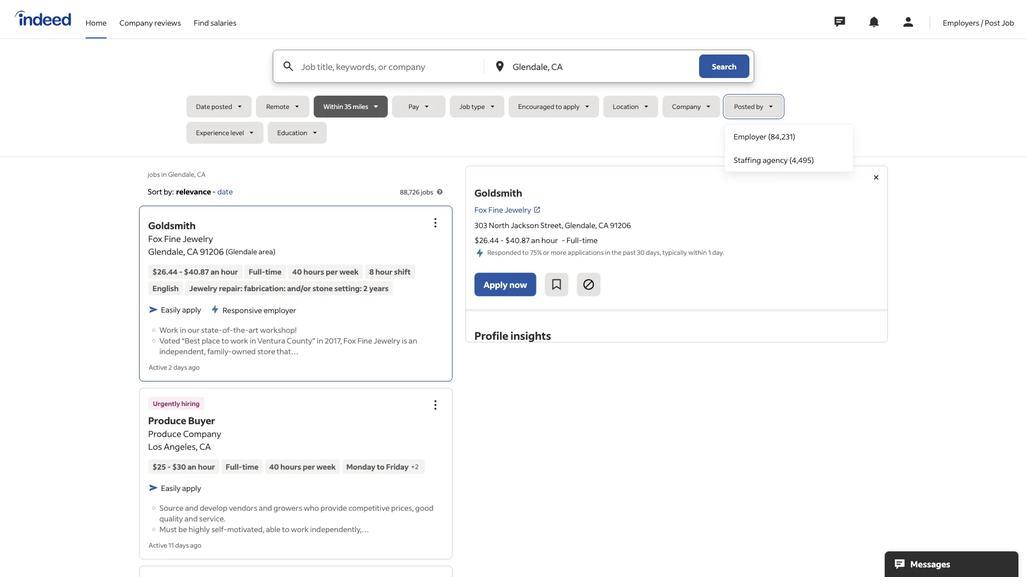 Task type: vqa. For each thing, say whether or not it's contained in the screenshot.
Help Center
no



Task type: locate. For each thing, give the bounding box(es) containing it.
week
[[339, 267, 359, 277], [316, 462, 336, 472]]

1 vertical spatial jobs
[[421, 188, 433, 196]]

2 vertical spatial 2
[[415, 463, 419, 471]]

easily
[[161, 305, 181, 315], [161, 484, 181, 493]]

full- up vendors
[[226, 462, 242, 472]]

job right post
[[1002, 18, 1014, 27]]

service.
[[199, 514, 225, 524]]

setting:
[[334, 284, 362, 293]]

1 horizontal spatial $26.44
[[474, 236, 499, 245]]

fox right 2017, in the left of the page
[[343, 336, 356, 345]]

hour up or
[[541, 236, 558, 245]]

91206
[[610, 221, 631, 230], [200, 246, 224, 257]]

2 vertical spatial fine
[[357, 336, 372, 345]]

goldsmith for goldsmith
[[474, 187, 522, 199]]

- up responded
[[500, 236, 504, 245]]

easily apply up work
[[161, 305, 201, 315]]

glendale, up the applications on the right of the page
[[565, 221, 597, 230]]

fox
[[474, 205, 487, 215], [148, 233, 162, 244], [343, 336, 356, 345]]

0 horizontal spatial full-
[[226, 462, 242, 472]]

$26.44 - $40.87 an hour
[[152, 267, 238, 277]]

jewelry left 'is'
[[374, 336, 400, 345]]

hour for $25 - $30 an hour
[[198, 462, 215, 472]]

goldsmith down by:
[[148, 219, 196, 232]]

40 hours per week up stone
[[292, 267, 359, 277]]

1 easily from the top
[[161, 305, 181, 315]]

type
[[471, 102, 485, 111]]

0 vertical spatial work
[[230, 336, 248, 345]]

fine right 2017, in the left of the page
[[357, 336, 372, 345]]

to inside source and develop vendors and growers who provide competitive prices, good quality and service. must be highly self-motivated, able to work independently,…
[[282, 525, 289, 534]]

1 horizontal spatial job
[[1002, 18, 1014, 27]]

0 vertical spatial full-
[[567, 236, 582, 245]]

1 vertical spatial time
[[265, 267, 282, 277]]

responded to 75% or more applications in the past 30 days, typically within 1 day.
[[487, 248, 724, 256]]

week up setting:
[[339, 267, 359, 277]]

1 active from the top
[[149, 363, 167, 372]]

1 vertical spatial goldsmith
[[148, 219, 196, 232]]

goldsmith
[[474, 187, 522, 199], [148, 219, 196, 232]]

glendale, inside goldsmith fox fine jewelry glendale, ca 91206 ( glendale area )
[[148, 246, 185, 257]]

per for los angeles, ca
[[303, 462, 315, 472]]

agency
[[763, 155, 788, 165]]

employer (84,231) link
[[725, 125, 853, 148]]

$26.44 - $40.87 an hour - full-time
[[474, 236, 598, 245]]

1 horizontal spatial fine
[[357, 336, 372, 345]]

an for $25 - $30 an hour
[[187, 462, 196, 472]]

hour right 8
[[375, 267, 393, 277]]

1 horizontal spatial full-
[[249, 267, 265, 277]]

glendale, for 303
[[565, 221, 597, 230]]

0 vertical spatial apply
[[563, 102, 580, 111]]

1 vertical spatial easily apply
[[161, 484, 201, 493]]

1 vertical spatial easily
[[161, 484, 181, 493]]

profile
[[474, 329, 508, 343]]

91206 for 303
[[610, 221, 631, 230]]

1 vertical spatial hours
[[280, 462, 301, 472]]

$26.44 up english
[[152, 267, 178, 277]]

2 vertical spatial glendale,
[[148, 246, 185, 257]]

0 vertical spatial 91206
[[610, 221, 631, 230]]

1 horizontal spatial per
[[326, 267, 338, 277]]

2 down independent,
[[168, 363, 172, 372]]

1 horizontal spatial company
[[183, 429, 221, 440]]

1 vertical spatial 40
[[269, 462, 279, 472]]

week for glendale, ca 91206
[[339, 267, 359, 277]]

relevance
[[176, 187, 211, 196]]

ago for glendale, ca 91206
[[188, 363, 200, 372]]

1 horizontal spatial hours
[[303, 267, 324, 277]]

0 horizontal spatial time
[[242, 462, 259, 472]]

full-
[[567, 236, 582, 245], [249, 267, 265, 277], [226, 462, 242, 472]]

1 horizontal spatial $40.87
[[505, 236, 530, 245]]

0 horizontal spatial job
[[459, 102, 470, 111]]

work inside work in our state-of-the-art workshop! voted "best place to work in ventura county" in 2017, fox fine jewelry is an independent, family-owned store that…
[[230, 336, 248, 345]]

91206 left ( on the top left
[[200, 246, 224, 257]]

1 vertical spatial full-
[[249, 267, 265, 277]]

ca right "angeles,"
[[199, 442, 211, 453]]

urgently
[[153, 400, 180, 408]]

1 horizontal spatial jobs
[[421, 188, 433, 196]]

0 vertical spatial full-time
[[249, 267, 282, 277]]

company reviews link
[[119, 0, 181, 36]]

1 produce from the top
[[148, 415, 186, 427]]

- up the more
[[562, 236, 565, 245]]

account image
[[902, 16, 915, 28]]

0 vertical spatial easily apply
[[161, 305, 201, 315]]

company reviews
[[119, 18, 181, 27]]

full- up fabrication: in the left of the page
[[249, 267, 265, 277]]

0 horizontal spatial hours
[[280, 462, 301, 472]]

independent,
[[159, 347, 206, 356]]

0 vertical spatial $26.44
[[474, 236, 499, 245]]

$26.44 down 303
[[474, 236, 499, 245]]

week left monday at the left
[[316, 462, 336, 472]]

per up stone
[[326, 267, 338, 277]]

job actions menu is collapsed image
[[429, 399, 442, 412]]

$40.87 down jackson
[[505, 236, 530, 245]]

0 vertical spatial glendale,
[[168, 170, 196, 178]]

0 vertical spatial 40 hours per week
[[292, 267, 359, 277]]

fox up 303
[[474, 205, 487, 215]]

0 vertical spatial fox
[[474, 205, 487, 215]]

40 for los angeles, ca
[[269, 462, 279, 472]]

an for $26.44 - $40.87 an hour
[[210, 267, 219, 277]]

must
[[159, 525, 177, 534]]

produce for produce buyer
[[148, 415, 186, 427]]

0 vertical spatial hours
[[303, 267, 324, 277]]

hour for $26.44 - $40.87 an hour
[[221, 267, 238, 277]]

1 horizontal spatial 2
[[363, 284, 368, 293]]

in left 2017, in the left of the page
[[317, 336, 323, 345]]

to left friday
[[377, 462, 385, 472]]

$40.87 for $26.44 - $40.87 an hour
[[184, 267, 209, 277]]

ca up $26.44 - $40.87 an hour at left top
[[187, 246, 198, 257]]

91206 up the in the top of the page
[[610, 221, 631, 230]]

$30
[[172, 462, 186, 472]]

time up fabrication: in the left of the page
[[265, 267, 282, 277]]

jobs
[[148, 170, 160, 178], [421, 188, 433, 196]]

apply up our
[[182, 305, 201, 315]]

days down independent,
[[173, 363, 187, 372]]

1 vertical spatial glendale,
[[565, 221, 597, 230]]

hours up stone
[[303, 267, 324, 277]]

hour for $26.44 - $40.87 an hour - full-time
[[541, 236, 558, 245]]

in up by:
[[161, 170, 167, 178]]

2 horizontal spatial 2
[[415, 463, 419, 471]]

0 horizontal spatial 91206
[[200, 246, 224, 257]]

work down the-
[[230, 336, 248, 345]]

0 vertical spatial fine
[[488, 205, 503, 215]]

1 vertical spatial 40 hours per week
[[269, 462, 336, 472]]

full- for los angeles, ca
[[226, 462, 242, 472]]

full- for glendale, ca 91206
[[249, 267, 265, 277]]

apply now
[[484, 279, 527, 290]]

easily apply down $30
[[161, 484, 201, 493]]

1 vertical spatial job
[[459, 102, 470, 111]]

hour right $30
[[198, 462, 215, 472]]

english
[[152, 284, 179, 293]]

fox inside goldsmith fox fine jewelry glendale, ca 91206 ( glendale area )
[[148, 233, 162, 244]]

goldsmith up the fox fine jewelry
[[474, 187, 522, 199]]

apply down $25 - $30 an hour
[[182, 484, 201, 493]]

days right 11
[[175, 542, 189, 550]]

1 vertical spatial work
[[291, 525, 309, 534]]

full-time up fabrication: in the left of the page
[[249, 267, 282, 277]]

experience level button
[[186, 122, 263, 144]]

responsive
[[223, 305, 262, 315]]

- right $25
[[167, 462, 171, 472]]

ca inside goldsmith fox fine jewelry glendale, ca 91206 ( glendale area )
[[187, 246, 198, 257]]

35
[[344, 102, 351, 111]]

0 horizontal spatial work
[[230, 336, 248, 345]]

0 horizontal spatial $40.87
[[184, 267, 209, 277]]

fox fine jewelry link
[[474, 204, 541, 216]]

to down of-
[[222, 336, 229, 345]]

salaries
[[210, 18, 236, 27]]

2 produce from the top
[[148, 429, 181, 440]]

0 horizontal spatial per
[[303, 462, 315, 472]]

in down art
[[250, 336, 256, 345]]

2 active from the top
[[149, 542, 167, 550]]

jewelry up jackson
[[505, 205, 531, 215]]

0 vertical spatial active
[[149, 363, 167, 372]]

$40.87
[[505, 236, 530, 245], [184, 267, 209, 277]]

0 horizontal spatial goldsmith
[[148, 219, 196, 232]]

fine down goldsmith button
[[164, 233, 181, 244]]

0 horizontal spatial 2
[[168, 363, 172, 372]]

0 vertical spatial $40.87
[[505, 236, 530, 245]]

company button
[[663, 96, 720, 118]]

an up 75%
[[531, 236, 540, 245]]

- for $26.44 - $40.87 an hour
[[179, 267, 182, 277]]

apply now button
[[474, 273, 536, 297]]

2 horizontal spatial time
[[582, 236, 598, 245]]

(84,231)
[[768, 132, 795, 141]]

1 vertical spatial $40.87
[[184, 267, 209, 277]]

1 horizontal spatial week
[[339, 267, 359, 277]]

0 vertical spatial per
[[326, 267, 338, 277]]

0 vertical spatial easily
[[161, 305, 181, 315]]

1 vertical spatial produce
[[148, 429, 181, 440]]

staffing agency (4,495)
[[734, 155, 814, 165]]

full-time for glendale, ca 91206
[[249, 267, 282, 277]]

0 vertical spatial ago
[[188, 363, 200, 372]]

(
[[226, 247, 228, 256]]

goldsmith inside goldsmith fox fine jewelry glendale, ca 91206 ( glendale area )
[[148, 219, 196, 232]]

pay
[[409, 102, 419, 111]]

jobs up sort
[[148, 170, 160, 178]]

0 vertical spatial days
[[173, 363, 187, 372]]

an up repair:
[[210, 267, 219, 277]]

hours
[[303, 267, 324, 277], [280, 462, 301, 472]]

in left our
[[180, 325, 186, 335]]

easily up source
[[161, 484, 181, 493]]

and up 'highly'
[[184, 514, 198, 524]]

2 horizontal spatial company
[[672, 102, 701, 111]]

vendors
[[229, 503, 257, 513]]

an right $30
[[187, 462, 196, 472]]

jewelry inside work in our state-of-the-art workshop! voted "best place to work in ventura county" in 2017, fox fine jewelry is an independent, family-owned store that…
[[374, 336, 400, 345]]

time
[[582, 236, 598, 245], [265, 267, 282, 277], [242, 462, 259, 472]]

0 horizontal spatial fox
[[148, 233, 162, 244]]

employers / post job link
[[943, 0, 1014, 36]]

work down who at the bottom of the page
[[291, 525, 309, 534]]

voted
[[159, 336, 180, 345]]

jewelry down $26.44 - $40.87 an hour at left top
[[189, 284, 217, 293]]

0 horizontal spatial company
[[119, 18, 153, 27]]

produce
[[148, 415, 186, 427], [148, 429, 181, 440]]

jackson
[[511, 221, 539, 230]]

produce up los
[[148, 429, 181, 440]]

1 horizontal spatial time
[[265, 267, 282, 277]]

company for company
[[672, 102, 701, 111]]

is
[[402, 336, 407, 345]]

glendale, down goldsmith button
[[148, 246, 185, 257]]

date posted button
[[186, 96, 252, 118]]

to left 75%
[[522, 248, 529, 256]]

menu
[[725, 124, 853, 172]]

40 up growers
[[269, 462, 279, 472]]

an
[[531, 236, 540, 245], [210, 267, 219, 277], [409, 336, 417, 345], [187, 462, 196, 472]]

in
[[161, 170, 167, 178], [605, 248, 610, 256], [180, 325, 186, 335], [250, 336, 256, 345], [317, 336, 323, 345]]

0 vertical spatial company
[[119, 18, 153, 27]]

apply
[[484, 279, 508, 290]]

company inside popup button
[[672, 102, 701, 111]]

produce down urgently
[[148, 415, 186, 427]]

apply right encouraged
[[563, 102, 580, 111]]

time up vendors
[[242, 462, 259, 472]]

fine
[[488, 205, 503, 215], [164, 233, 181, 244], [357, 336, 372, 345]]

ago down independent,
[[188, 363, 200, 372]]

hours up growers
[[280, 462, 301, 472]]

to right encouraged
[[556, 102, 562, 111]]

active down "voted"
[[149, 363, 167, 372]]

responsive employer
[[223, 305, 296, 315]]

2 vertical spatial full-
[[226, 462, 242, 472]]

produce inside produce company los angeles, ca
[[148, 429, 181, 440]]

job left type
[[459, 102, 470, 111]]

fox down goldsmith button
[[148, 233, 162, 244]]

company for company reviews
[[119, 18, 153, 27]]

0 vertical spatial produce
[[148, 415, 186, 427]]

able
[[266, 525, 281, 534]]

1 horizontal spatial 40
[[292, 267, 302, 277]]

jewelry down goldsmith button
[[183, 233, 213, 244]]

$26.44 for $26.44 - $40.87 an hour - full-time
[[474, 236, 499, 245]]

to
[[556, 102, 562, 111], [522, 248, 529, 256], [222, 336, 229, 345], [377, 462, 385, 472], [282, 525, 289, 534]]

jobs left help icon
[[421, 188, 433, 196]]

2 right friday
[[415, 463, 419, 471]]

jewelry
[[505, 205, 531, 215], [183, 233, 213, 244], [189, 284, 217, 293], [374, 336, 400, 345]]

to for monday
[[377, 462, 385, 472]]

1 vertical spatial week
[[316, 462, 336, 472]]

save this job image
[[550, 278, 563, 291]]

fine inside work in our state-of-the-art workshop! voted "best place to work in ventura county" in 2017, fox fine jewelry is an independent, family-owned store that…
[[357, 336, 372, 345]]

company
[[119, 18, 153, 27], [672, 102, 701, 111], [183, 429, 221, 440]]

0 vertical spatial week
[[339, 267, 359, 277]]

hour
[[541, 236, 558, 245], [221, 267, 238, 277], [375, 267, 393, 277], [198, 462, 215, 472]]

0 horizontal spatial $26.44
[[152, 267, 178, 277]]

easily up work
[[161, 305, 181, 315]]

None search field
[[186, 50, 853, 172]]

responded
[[487, 248, 521, 256]]

0 horizontal spatial week
[[316, 462, 336, 472]]

urgently hiring
[[153, 400, 200, 408]]

stone
[[313, 284, 333, 293]]

glendale,
[[168, 170, 196, 178], [565, 221, 597, 230], [148, 246, 185, 257]]

source and develop vendors and growers who provide competitive prices, good quality and service. must be highly self-motivated, able to work independently,…
[[159, 503, 434, 534]]

+
[[411, 463, 415, 471]]

91206 inside goldsmith fox fine jewelry glendale, ca 91206 ( glendale area )
[[200, 246, 224, 257]]

applications
[[568, 248, 604, 256]]

0 horizontal spatial 40
[[269, 462, 279, 472]]

0 horizontal spatial fine
[[164, 233, 181, 244]]

1 horizontal spatial work
[[291, 525, 309, 534]]

time up the applications on the right of the page
[[582, 236, 598, 245]]

- down goldsmith fox fine jewelry glendale, ca 91206 ( glendale area )
[[179, 267, 182, 277]]

40 for glendale, ca 91206
[[292, 267, 302, 277]]

40 up and/or
[[292, 267, 302, 277]]

2 vertical spatial company
[[183, 429, 221, 440]]

40 hours per week up who at the bottom of the page
[[269, 462, 336, 472]]

to inside work in our state-of-the-art workshop! voted "best place to work in ventura county" in 2017, fox fine jewelry is an independent, family-owned store that…
[[222, 336, 229, 345]]

not interested image
[[582, 278, 595, 291]]

per up who at the bottom of the page
[[303, 462, 315, 472]]

1 horizontal spatial goldsmith
[[474, 187, 522, 199]]

posted
[[211, 102, 232, 111]]

- for $26.44 - $40.87 an hour - full-time
[[500, 236, 504, 245]]

8
[[369, 267, 374, 277]]

employer (84,231)
[[734, 132, 795, 141]]

0 vertical spatial 40
[[292, 267, 302, 277]]

1 vertical spatial per
[[303, 462, 315, 472]]

an right 'is'
[[409, 336, 417, 345]]

full- up the applications on the right of the page
[[567, 236, 582, 245]]

303
[[474, 221, 487, 230]]

0 vertical spatial goldsmith
[[474, 187, 522, 199]]

Edit location text field
[[511, 50, 678, 82]]

2 vertical spatial time
[[242, 462, 259, 472]]

employer
[[264, 305, 296, 315]]

1 vertical spatial company
[[672, 102, 701, 111]]

1 vertical spatial active
[[149, 542, 167, 550]]

0 horizontal spatial jobs
[[148, 170, 160, 178]]

date posted
[[196, 102, 232, 111]]

goldsmith for goldsmith fox fine jewelry glendale, ca 91206 ( glendale area )
[[148, 219, 196, 232]]

job actions menu is collapsed image
[[429, 217, 442, 229]]

1 vertical spatial full-time
[[226, 462, 259, 472]]

1 vertical spatial ago
[[190, 542, 201, 550]]

within
[[323, 102, 343, 111]]

to inside dropdown button
[[556, 102, 562, 111]]

days,
[[646, 248, 661, 256]]

1 horizontal spatial fox
[[343, 336, 356, 345]]

2 left years
[[363, 284, 368, 293]]

work in our state-of-the-art workshop! voted "best place to work in ventura county" in 2017, fox fine jewelry is an independent, family-owned store that…
[[159, 325, 417, 356]]

hour up repair:
[[221, 267, 238, 277]]

glendale, up "sort by: relevance - date"
[[168, 170, 196, 178]]

1 horizontal spatial 91206
[[610, 221, 631, 230]]

ca inside produce company los angeles, ca
[[199, 442, 211, 453]]

1 vertical spatial fox
[[148, 233, 162, 244]]

ago down 'highly'
[[190, 542, 201, 550]]

full-time up vendors
[[226, 462, 259, 472]]

0 vertical spatial job
[[1002, 18, 1014, 27]]

notifications unread count 0 image
[[868, 16, 880, 28]]

find
[[194, 18, 209, 27]]

fine up north
[[488, 205, 503, 215]]

find salaries link
[[194, 0, 236, 36]]

$40.87 down goldsmith fox fine jewelry glendale, ca 91206 ( glendale area )
[[184, 267, 209, 277]]

1 vertical spatial 2
[[168, 363, 172, 372]]

to right able
[[282, 525, 289, 534]]

1 vertical spatial days
[[175, 542, 189, 550]]

employer
[[734, 132, 767, 141]]

active left 11
[[149, 542, 167, 550]]

1 vertical spatial 91206
[[200, 246, 224, 257]]

an for $26.44 - $40.87 an hour - full-time
[[531, 236, 540, 245]]

1 vertical spatial $26.44
[[152, 267, 178, 277]]

in left the in the top of the page
[[605, 248, 610, 256]]

motivated,
[[227, 525, 264, 534]]

2 horizontal spatial full-
[[567, 236, 582, 245]]



Task type: describe. For each thing, give the bounding box(es) containing it.
75%
[[530, 248, 542, 256]]

who
[[304, 503, 319, 513]]

hiring
[[181, 400, 200, 408]]

work inside source and develop vendors and growers who provide competitive prices, good quality and service. must be highly self-motivated, able to work independently,…
[[291, 525, 309, 534]]

$25 - $30 an hour
[[152, 462, 215, 472]]

$25
[[152, 462, 166, 472]]

job type button
[[450, 96, 504, 118]]

company inside produce company los angeles, ca
[[183, 429, 221, 440]]

$26.44 for $26.44 - $40.87 an hour
[[152, 267, 178, 277]]

to for responded
[[522, 248, 529, 256]]

and right source
[[185, 503, 198, 513]]

glendale
[[228, 247, 257, 256]]

by:
[[164, 187, 174, 196]]

shift
[[394, 267, 411, 277]]

prices,
[[391, 503, 414, 513]]

sort
[[148, 187, 162, 196]]

los
[[148, 442, 162, 453]]

help icon image
[[435, 188, 444, 196]]

- left date link
[[212, 187, 216, 196]]

now
[[509, 279, 527, 290]]

place
[[202, 336, 220, 345]]

miles
[[353, 102, 368, 111]]

store
[[257, 347, 275, 356]]

close job details image
[[870, 171, 883, 184]]

)
[[273, 247, 275, 256]]

sort by: relevance - date
[[148, 187, 233, 196]]

employers / post job
[[943, 18, 1014, 27]]

ca up responded to 75% or more applications in the past 30 days, typically within 1 day.
[[599, 221, 609, 230]]

11
[[168, 542, 174, 550]]

by
[[756, 102, 763, 111]]

friday
[[386, 462, 409, 472]]

owned
[[232, 347, 256, 356]]

40 hours per week for los angeles, ca
[[269, 462, 336, 472]]

find salaries
[[194, 18, 236, 27]]

street,
[[540, 221, 563, 230]]

produce buyer button
[[148, 415, 215, 427]]

active 11 days ago
[[149, 542, 201, 550]]

active 2 days ago
[[149, 363, 200, 372]]

/
[[981, 18, 983, 27]]

experience
[[196, 129, 229, 137]]

0 vertical spatial jobs
[[148, 170, 160, 178]]

8 hour shift
[[369, 267, 411, 277]]

remote
[[266, 102, 289, 111]]

time for los angeles, ca
[[242, 462, 259, 472]]

work
[[159, 325, 178, 335]]

active for los angeles, ca
[[149, 542, 167, 550]]

messages
[[910, 559, 950, 570]]

active for glendale, ca 91206
[[149, 363, 167, 372]]

2 vertical spatial apply
[[182, 484, 201, 493]]

county"
[[287, 336, 315, 345]]

posted
[[734, 102, 755, 111]]

produce buyer
[[148, 415, 215, 427]]

menu containing employer (84,231)
[[725, 124, 853, 172]]

growers
[[274, 503, 302, 513]]

"best
[[182, 336, 200, 345]]

fox inside work in our state-of-the-art workshop! voted "best place to work in ventura county" in 2017, fox fine jewelry is an independent, family-owned store that…
[[343, 336, 356, 345]]

monday
[[346, 462, 375, 472]]

develop
[[200, 503, 227, 513]]

posted by button
[[725, 96, 783, 118]]

home
[[86, 18, 107, 27]]

workshop!
[[260, 325, 297, 335]]

employers
[[943, 18, 979, 27]]

0 vertical spatial 2
[[363, 284, 368, 293]]

or
[[543, 248, 549, 256]]

job type
[[459, 102, 485, 111]]

be
[[178, 525, 187, 534]]

days for glendale, ca 91206
[[173, 363, 187, 372]]

search: Job title, keywords, or company text field
[[299, 50, 483, 82]]

posted by
[[734, 102, 763, 111]]

glendale, for goldsmith
[[148, 246, 185, 257]]

goldsmith fox fine jewelry glendale, ca 91206 ( glendale area )
[[148, 219, 275, 257]]

repair:
[[219, 284, 242, 293]]

jewelry repair: fabrication: and/or stone setting: 2 years
[[189, 284, 389, 293]]

ventura
[[257, 336, 285, 345]]

ca up the relevance on the left top of the page
[[197, 170, 206, 178]]

2 inside the monday to friday + 2
[[415, 463, 419, 471]]

home link
[[86, 0, 107, 36]]

independently,…
[[310, 525, 369, 534]]

- for $25 - $30 an hour
[[167, 462, 171, 472]]

week for los angeles, ca
[[316, 462, 336, 472]]

fine inside goldsmith fox fine jewelry glendale, ca 91206 ( glendale area )
[[164, 233, 181, 244]]

messages button
[[885, 552, 1018, 578]]

hours for los angeles, ca
[[280, 462, 301, 472]]

jewelry inside goldsmith fox fine jewelry glendale, ca 91206 ( glendale area )
[[183, 233, 213, 244]]

30
[[637, 248, 645, 256]]

within 35 miles button
[[314, 96, 388, 118]]

day.
[[712, 248, 724, 256]]

apply inside dropdown button
[[563, 102, 580, 111]]

an inside work in our state-of-the-art workshop! voted "best place to work in ventura county" in 2017, fox fine jewelry is an independent, family-owned store that…
[[409, 336, 417, 345]]

fabrication:
[[244, 284, 286, 293]]

encouraged
[[518, 102, 554, 111]]

1 vertical spatial apply
[[182, 305, 201, 315]]

full-time for los angeles, ca
[[226, 462, 259, 472]]

2017,
[[325, 336, 342, 345]]

messages unread count 0 image
[[833, 11, 847, 33]]

date link
[[217, 187, 233, 196]]

ago for los angeles, ca
[[190, 542, 201, 550]]

past
[[623, 248, 636, 256]]

per for glendale, ca 91206
[[326, 267, 338, 277]]

competitive
[[348, 503, 390, 513]]

hours for glendale, ca 91206
[[303, 267, 324, 277]]

2 horizontal spatial fox
[[474, 205, 487, 215]]

0 vertical spatial time
[[582, 236, 598, 245]]

2 easily from the top
[[161, 484, 181, 493]]

education
[[277, 129, 307, 137]]

search
[[712, 62, 737, 71]]

time for glendale, ca 91206
[[265, 267, 282, 277]]

more
[[551, 248, 566, 256]]

years
[[369, 284, 389, 293]]

job inside dropdown button
[[459, 102, 470, 111]]

2 easily apply from the top
[[161, 484, 201, 493]]

produce company los angeles, ca
[[148, 429, 221, 453]]

none search field containing search
[[186, 50, 853, 172]]

goldsmith button
[[148, 219, 196, 232]]

40 hours per week for glendale, ca 91206
[[292, 267, 359, 277]]

our
[[188, 325, 200, 335]]

1 easily apply from the top
[[161, 305, 201, 315]]

to for encouraged
[[556, 102, 562, 111]]

91206 for goldsmith
[[200, 246, 224, 257]]

produce for produce company los angeles, ca
[[148, 429, 181, 440]]

days for los angeles, ca
[[175, 542, 189, 550]]

profile insights
[[474, 329, 551, 343]]

2 horizontal spatial fine
[[488, 205, 503, 215]]

and right vendors
[[259, 503, 272, 513]]

buyer
[[188, 415, 215, 427]]

$40.87 for $26.44 - $40.87 an hour - full-time
[[505, 236, 530, 245]]

location
[[613, 102, 639, 111]]



